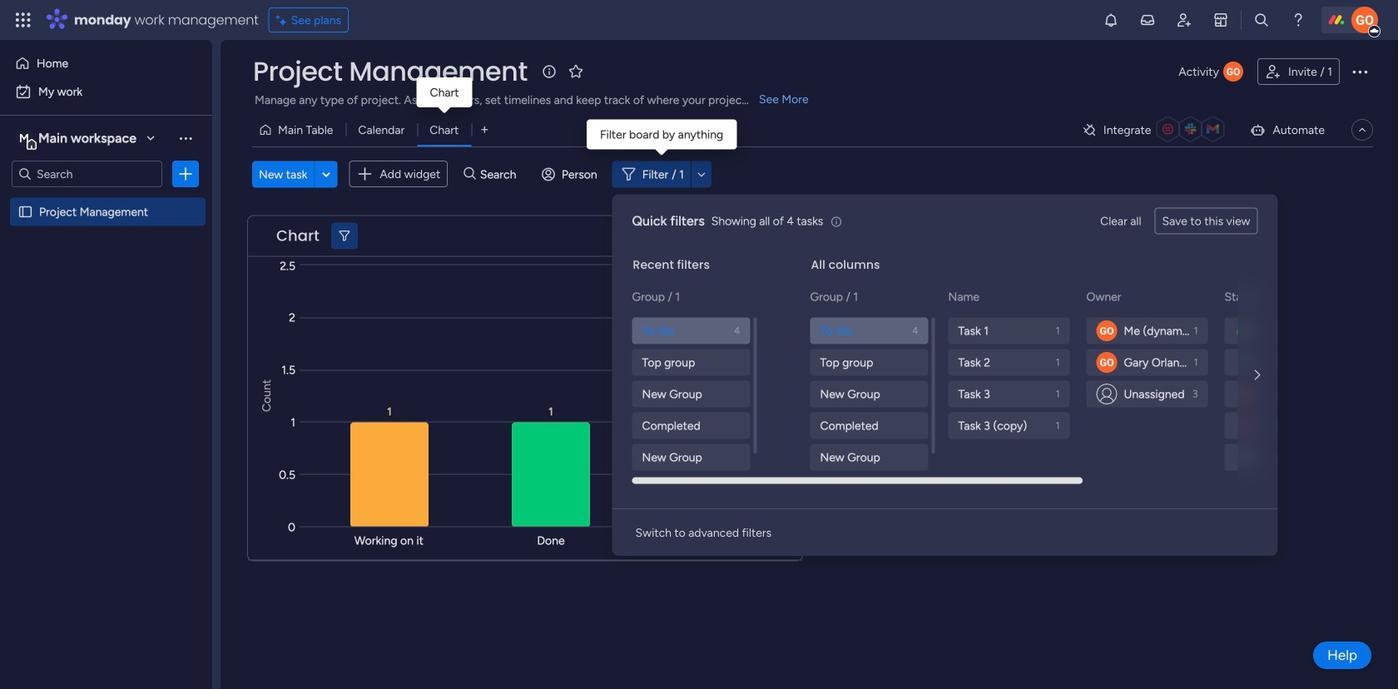 Task type: describe. For each thing, give the bounding box(es) containing it.
2 group / 1 group from the left
[[811, 318, 932, 471]]

1 horizontal spatial gary orlando image
[[1352, 7, 1379, 33]]

public board image
[[17, 204, 33, 220]]

status group
[[1225, 318, 1347, 471]]

1 group / 1 group from the left
[[632, 318, 754, 471]]

options image
[[1350, 62, 1370, 82]]

collapse board header image
[[1356, 123, 1370, 137]]

workspace image
[[16, 129, 32, 147]]

show board description image
[[539, 63, 559, 80]]

invite members image
[[1176, 12, 1193, 28]]

notifications image
[[1103, 12, 1120, 28]]

angle down image
[[322, 168, 330, 180]]

owner group
[[1087, 318, 1212, 408]]

Search in workspace field
[[35, 164, 139, 184]]

workspace selection element
[[16, 128, 139, 150]]

name group
[[949, 318, 1074, 439]]

monday marketplace image
[[1213, 12, 1230, 28]]

search everything image
[[1254, 12, 1271, 28]]



Task type: vqa. For each thing, say whether or not it's contained in the screenshot.
'Getting started' Element
no



Task type: locate. For each thing, give the bounding box(es) containing it.
options image
[[177, 166, 194, 182]]

help image
[[1291, 12, 1307, 28]]

board activity image
[[1224, 62, 1244, 82]]

0 vertical spatial option
[[10, 50, 202, 77]]

1 vertical spatial gary orlando image
[[1097, 321, 1118, 341]]

select product image
[[15, 12, 32, 28]]

add to favorites image
[[568, 63, 584, 80]]

1 vertical spatial option
[[10, 78, 202, 105]]

list box
[[0, 194, 212, 451]]

see plans image
[[276, 11, 291, 29]]

0 horizontal spatial group / 1 group
[[632, 318, 754, 471]]

group / 1 group
[[632, 318, 754, 471], [811, 318, 932, 471]]

update feed image
[[1140, 12, 1156, 28]]

None field
[[249, 54, 532, 89], [272, 225, 324, 247], [249, 54, 532, 89], [272, 225, 324, 247]]

2 vertical spatial option
[[0, 197, 212, 200]]

add view image
[[481, 124, 488, 136]]

gary orlando image
[[1352, 7, 1379, 33], [1097, 321, 1118, 341]]

arrow down image
[[692, 164, 712, 184]]

1 horizontal spatial group / 1 group
[[811, 318, 932, 471]]

gary orlando image up gary orlando image
[[1097, 321, 1118, 341]]

option
[[10, 50, 202, 77], [10, 78, 202, 105], [0, 197, 212, 200]]

0 vertical spatial gary orlando image
[[1352, 7, 1379, 33]]

gary orlando image inside owner group
[[1097, 321, 1118, 341]]

0 horizontal spatial gary orlando image
[[1097, 321, 1118, 341]]

dialog
[[612, 194, 1399, 556]]

workspace options image
[[177, 130, 194, 146]]

Search field
[[476, 163, 526, 186]]

v2 search image
[[464, 165, 476, 184]]

gary orlando image
[[1097, 352, 1118, 373]]

gary orlando image up options icon
[[1352, 7, 1379, 33]]



